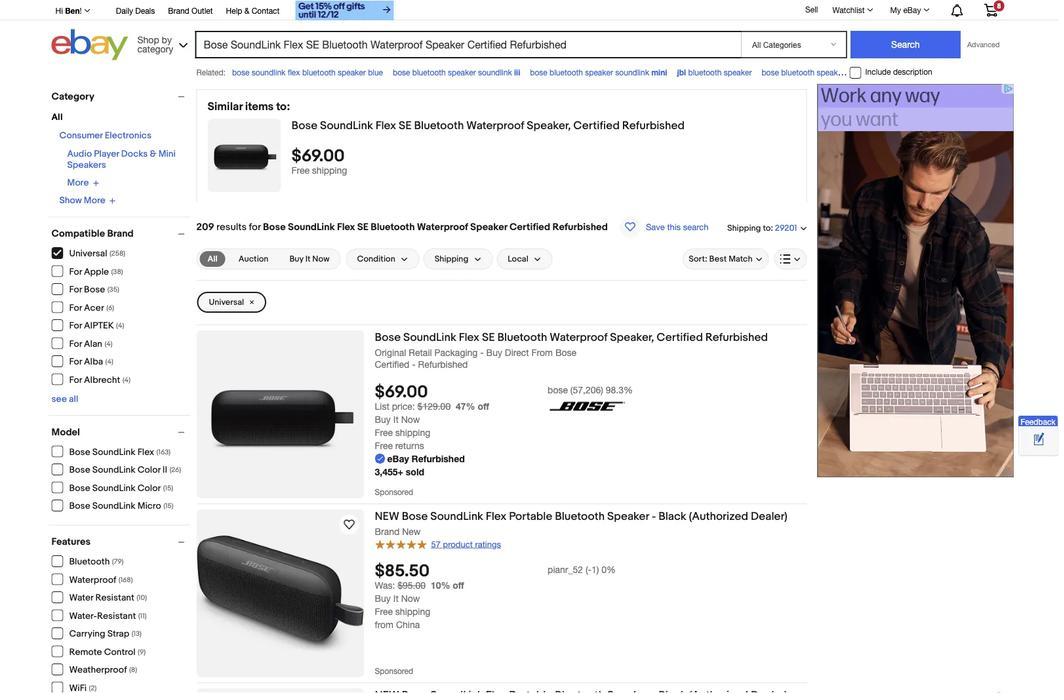 Task type: locate. For each thing, give the bounding box(es) containing it.
soundlink left mini
[[616, 68, 650, 77]]

speaker left the black
[[608, 510, 650, 524]]

by
[[162, 34, 172, 45]]

0 horizontal spatial speaker,
[[527, 119, 571, 133]]

eBay Refurbished text field
[[375, 452, 465, 466]]

bluetooth right portable
[[555, 510, 605, 524]]

get an extra 15% off image
[[296, 1, 394, 20]]

off inside pianr_52 (-1) 0% was: $95.00 10% off buy it now free shipping from china
[[453, 581, 465, 591]]

0 vertical spatial (15)
[[163, 484, 173, 493]]

free inside pianr_52 (-1) 0% was: $95.00 10% off buy it now free shipping from china
[[375, 607, 393, 618]]

bose for bose bluetooth speaker soundlink mini
[[531, 68, 548, 77]]

shipping
[[728, 223, 762, 233], [435, 254, 469, 264]]

water
[[69, 593, 93, 604]]

bluetooth
[[302, 68, 336, 77], [413, 68, 446, 77], [550, 68, 583, 77], [689, 68, 722, 77], [782, 68, 815, 77]]

bluetooth right flex
[[302, 68, 336, 77]]

bluetooth right iii at the left top of the page
[[550, 68, 583, 77]]

se inside "link"
[[399, 119, 412, 133]]

All selected text field
[[208, 253, 218, 265]]

color left ii at the bottom left
[[138, 465, 161, 476]]

my
[[891, 5, 902, 14]]

speaker right jbl on the top of page
[[724, 68, 752, 77]]

1 vertical spatial se
[[357, 221, 369, 233]]

soundlink up buy it now
[[288, 221, 335, 233]]

1 vertical spatial -
[[412, 359, 416, 370]]

help
[[226, 6, 242, 15]]

1 horizontal spatial se
[[399, 119, 412, 133]]

shipping down 209 results for bose soundlink flex se bluetooth waterproof speaker certified refurbished
[[435, 254, 469, 264]]

bose soundlink flex se bluetooth waterproof speaker, certified refurbished image
[[208, 128, 281, 183], [197, 352, 365, 478]]

heading
[[375, 689, 788, 694]]

bose soundlink flex se bluetooth waterproof speaker, certified refurbished heading down iii at the left top of the page
[[292, 119, 685, 133]]

0 vertical spatial more
[[67, 178, 89, 189]]

5 speaker from the left
[[817, 68, 845, 77]]

buy inside buy it now free shipping free returns ebay refurbished 3,455+ sold
[[375, 414, 391, 425]]

brand outlet
[[168, 6, 213, 15]]

weatherproof (8)
[[69, 665, 137, 676]]

for up for acer (6)
[[69, 285, 82, 296]]

brand up (258)
[[107, 228, 134, 240]]

for up all
[[69, 375, 82, 386]]

refurbished inside buy it now free shipping free returns ebay refurbished 3,455+ sold
[[412, 453, 465, 464]]

1 horizontal spatial shipping
[[728, 223, 762, 233]]

3 bluetooth from the left
[[550, 68, 583, 77]]

1 horizontal spatial off
[[478, 401, 490, 412]]

2 vertical spatial brand
[[375, 526, 400, 537]]

0 vertical spatial now
[[313, 254, 330, 264]]

audio player docks & mini speakers
[[67, 149, 176, 171]]

1 vertical spatial color
[[138, 483, 161, 494]]

soundlink for bose soundlink color ii (26)
[[92, 465, 136, 476]]

(15)
[[163, 484, 173, 493], [164, 502, 174, 511]]

soundlink for bose bluetooth speaker soundlink iii
[[479, 68, 512, 77]]

speaker up the shipping dropdown button
[[471, 221, 508, 233]]

speaker, for bose soundlink flex se bluetooth waterproof speaker, certified refurbished original retail packaging - buy direct from bose certified - refurbished
[[611, 331, 655, 345]]

soundlink
[[320, 119, 373, 133], [288, 221, 335, 233], [404, 331, 457, 345], [92, 447, 136, 458], [92, 465, 136, 476], [92, 483, 136, 494], [92, 501, 136, 512], [431, 510, 484, 524]]

1 vertical spatial $69.00
[[375, 382, 428, 403]]

carrying strap (13)
[[69, 629, 142, 640]]

1 vertical spatial ebay
[[388, 453, 409, 464]]

certified
[[574, 119, 620, 133], [510, 221, 551, 233], [657, 331, 704, 345], [375, 359, 410, 370]]

0 vertical spatial speaker,
[[527, 119, 571, 133]]

bose right iii at the left top of the page
[[531, 68, 548, 77]]

shipping left to
[[728, 223, 762, 233]]

(4) right aiptek
[[116, 322, 124, 330]]

1)
[[592, 564, 600, 575]]

for for for bose
[[69, 285, 82, 296]]

buy down list
[[375, 414, 391, 425]]

1 horizontal spatial speaker
[[608, 510, 650, 524]]

1 vertical spatial it
[[394, 414, 399, 425]]

bose soundlink flex se bluetooth waterproof speaker, certified refurbished heading
[[292, 119, 685, 133], [375, 331, 769, 345]]

mini
[[159, 149, 176, 160]]

(15) for bose soundlink color
[[163, 484, 173, 493]]

bose soundlink flex se bluetooth waterproof speaker, certified refurbished link down iii at the left top of the page
[[292, 119, 796, 135]]

0 horizontal spatial $69.00
[[292, 146, 345, 167]]

audio
[[67, 149, 92, 160]]

flex up buy it now link
[[337, 221, 355, 233]]

& left the mini
[[150, 149, 157, 160]]

3 for from the top
[[69, 303, 82, 314]]

hi ben !
[[55, 6, 82, 15]]

flex down blue
[[376, 119, 397, 133]]

resistant up water-resistant (11) on the left bottom
[[95, 593, 134, 604]]

universal down all text field
[[209, 297, 244, 308]]

0 vertical spatial ebay
[[904, 5, 922, 14]]

main content
[[197, 84, 808, 694]]

bluetooth down the sell
[[782, 68, 815, 77]]

(4) for for alba
[[105, 358, 113, 367]]

waterproof
[[467, 119, 525, 133], [417, 221, 468, 233], [550, 331, 608, 345], [69, 575, 116, 586]]

1 vertical spatial speaker
[[608, 510, 650, 524]]

2 horizontal spatial -
[[652, 510, 657, 524]]

0 vertical spatial universal
[[69, 248, 107, 260]]

visit bose ebay store! image
[[548, 400, 627, 413]]

buy right the auction link
[[290, 254, 304, 264]]

soundlink inside "link"
[[320, 119, 373, 133]]

1 soundlink from the left
[[252, 68, 286, 77]]

resistant for water-resistant
[[97, 611, 136, 622]]

0 vertical spatial resistant
[[95, 593, 134, 604]]

5 bluetooth from the left
[[782, 68, 815, 77]]

1 vertical spatial bose soundlink flex se bluetooth waterproof speaker, certified refurbished link
[[375, 331, 808, 347]]

flex up packaging
[[459, 331, 480, 345]]

bluetooth right jbl on the top of page
[[689, 68, 722, 77]]

it inside buy it now link
[[306, 254, 311, 264]]

4 speaker from the left
[[724, 68, 752, 77]]

brand left outlet in the left top of the page
[[168, 6, 190, 15]]

0 horizontal spatial -
[[412, 359, 416, 370]]

show
[[59, 195, 82, 206]]

1 vertical spatial universal
[[209, 297, 244, 308]]

brand down new
[[375, 526, 400, 537]]

now inside pianr_52 (-1) 0% was: $95.00 10% off buy it now free shipping from china
[[401, 594, 420, 605]]

bose soundlink flex se bluetooth waterproof speaker, certified refurbished link up from
[[375, 331, 808, 347]]

new
[[402, 526, 421, 537]]

3 soundlink from the left
[[616, 68, 650, 77]]

soundlink up $69.00 free shipping
[[320, 119, 373, 133]]

for aiptek (4)
[[69, 321, 124, 332]]

1 vertical spatial resistant
[[97, 611, 136, 622]]

0 horizontal spatial off
[[453, 581, 465, 591]]

now down price:
[[401, 414, 420, 425]]

off right 10%
[[453, 581, 465, 591]]

all link
[[200, 251, 226, 267]]

new bose soundlink flex portable bluetooth speaker - black (authorized dealer) link
[[375, 510, 808, 526]]

& right help
[[245, 6, 250, 15]]

see all button
[[52, 394, 78, 405]]

1 color from the top
[[138, 465, 161, 476]]

bluetooth down search for anything text field
[[413, 68, 446, 77]]

match
[[729, 254, 753, 264]]

0 horizontal spatial &
[[150, 149, 157, 160]]

0 vertical spatial bose soundlink flex se bluetooth waterproof speaker, certified refurbished link
[[292, 119, 796, 135]]

bose soundlink flex se bluetooth waterproof speaker, certified refurbished image for the topmost bose soundlink flex se bluetooth waterproof speaker, certified refurbished "link"
[[208, 128, 281, 183]]

soundlink left revolve
[[848, 68, 882, 77]]

se for bose soundlink flex se bluetooth waterproof speaker, certified refurbished original retail packaging - buy direct from bose certified - refurbished
[[482, 331, 495, 345]]

0 vertical spatial all
[[52, 112, 63, 123]]

speaker, inside the bose soundlink flex se bluetooth waterproof speaker, certified refurbished original retail packaging - buy direct from bose certified - refurbished
[[611, 331, 655, 345]]

bose right related:
[[232, 68, 250, 77]]

ebay up 3,455+
[[388, 453, 409, 464]]

bose for bose bluetooth speaker soundlink iii
[[393, 68, 411, 77]]

0 vertical spatial off
[[478, 401, 490, 412]]

1 horizontal spatial universal
[[209, 297, 244, 308]]

0 vertical spatial shipping
[[728, 223, 762, 233]]

bose inside bose (57,206) 98.3% list price: $129.00 47% off
[[548, 385, 568, 396]]

buy inside buy it now link
[[290, 254, 304, 264]]

help & contact
[[226, 6, 280, 15]]

6 for from the top
[[69, 357, 82, 368]]

soundlink down bose soundlink flex (163)
[[92, 465, 136, 476]]

for left apple
[[69, 266, 82, 278]]

soundlink down model dropdown button
[[92, 447, 136, 458]]

(4) for for aiptek
[[116, 322, 124, 330]]

1 vertical spatial &
[[150, 149, 157, 160]]

shipping inside shipping to : 29201
[[728, 223, 762, 233]]

4 bluetooth from the left
[[689, 68, 722, 77]]

speaker left "include"
[[817, 68, 845, 77]]

1 vertical spatial bose soundlink flex se bluetooth waterproof speaker, certified refurbished image
[[197, 352, 365, 478]]

- inside new bose soundlink flex portable bluetooth speaker - black (authorized dealer) brand new
[[652, 510, 657, 524]]

all down 209
[[208, 254, 218, 264]]

2 speaker from the left
[[448, 68, 476, 77]]

ebay right my
[[904, 5, 922, 14]]

micro
[[138, 501, 161, 512]]

brand inside new bose soundlink flex portable bluetooth speaker - black (authorized dealer) brand new
[[375, 526, 400, 537]]

local
[[508, 254, 529, 264]]

off for 47%
[[478, 401, 490, 412]]

1 vertical spatial (15)
[[164, 502, 174, 511]]

speaker
[[338, 68, 366, 77], [448, 68, 476, 77], [586, 68, 614, 77], [724, 68, 752, 77], [817, 68, 845, 77]]

speaker,
[[527, 119, 571, 133], [611, 331, 655, 345]]

flex
[[288, 68, 300, 77]]

$69.00 inside $69.00 free shipping
[[292, 146, 345, 167]]

(15) inside bose soundlink micro (15)
[[164, 502, 174, 511]]

bluetooth up 'waterproof (168)'
[[69, 557, 110, 568]]

bluetooth for bose bluetooth speaker soundlink iii
[[413, 68, 446, 77]]

all
[[52, 112, 63, 123], [208, 254, 218, 264]]

soundlink left iii at the left top of the page
[[479, 68, 512, 77]]

bose soundlink flex se bluetooth waterproof speaker, certified refurbished image for the bottommost bose soundlink flex se bluetooth waterproof speaker, certified refurbished "link"
[[197, 352, 365, 478]]

(35)
[[107, 286, 119, 294]]

Search for anything text field
[[197, 32, 739, 57]]

(4) inside the for aiptek (4)
[[116, 322, 124, 330]]

soundlink inside new bose soundlink flex portable bluetooth speaker - black (authorized dealer) brand new
[[431, 510, 484, 524]]

flex for bose soundlink flex (163)
[[138, 447, 154, 458]]

features button
[[52, 537, 191, 548]]

shipping inside $69.00 free shipping
[[312, 165, 347, 176]]

resistant up strap
[[97, 611, 136, 622]]

for for for apple
[[69, 266, 82, 278]]

2 vertical spatial now
[[401, 594, 420, 605]]

speaker left blue
[[338, 68, 366, 77]]

refurbished inside "link"
[[623, 119, 685, 133]]

2 vertical spatial se
[[482, 331, 495, 345]]

it for buy it now free shipping free returns ebay refurbished 3,455+ sold
[[394, 414, 399, 425]]

off for 10%
[[453, 581, 465, 591]]

0 horizontal spatial universal
[[69, 248, 107, 260]]

(4)
[[116, 322, 124, 330], [105, 340, 113, 349], [105, 358, 113, 367], [123, 376, 131, 385]]

it down price:
[[394, 414, 399, 425]]

0 vertical spatial shipping
[[312, 165, 347, 176]]

flex left (163)
[[138, 447, 154, 458]]

bose soundlink micro (15)
[[69, 501, 174, 512]]

now left condition
[[313, 254, 330, 264]]

universal for universal
[[209, 297, 244, 308]]

0 vertical spatial -
[[481, 347, 484, 358]]

bluetooth down bose bluetooth speaker soundlink iii
[[414, 119, 464, 133]]

1 bluetooth from the left
[[302, 68, 336, 77]]

2 horizontal spatial brand
[[375, 526, 400, 537]]

buy down was:
[[375, 594, 391, 605]]

bose soundlink flex (163)
[[69, 447, 171, 458]]

universal for universal (258)
[[69, 248, 107, 260]]

soundlink for bose soundlink color (15)
[[92, 483, 136, 494]]

speaker left mini
[[586, 68, 614, 77]]

original
[[375, 347, 407, 358]]

0 vertical spatial color
[[138, 465, 161, 476]]

0 horizontal spatial shipping
[[435, 254, 469, 264]]

3 speaker from the left
[[586, 68, 614, 77]]

(15) for bose soundlink micro
[[164, 502, 174, 511]]

- down retail
[[412, 359, 416, 370]]

show more button
[[59, 195, 116, 206]]

speaker down search for anything text field
[[448, 68, 476, 77]]

speaker, inside "link"
[[527, 119, 571, 133]]

0 horizontal spatial speaker
[[471, 221, 508, 233]]

it down was:
[[394, 594, 399, 605]]

all down category
[[52, 112, 63, 123]]

bose left (57,206) at the bottom right
[[548, 385, 568, 396]]

0%
[[602, 564, 616, 575]]

bose right jbl bluetooth speaker
[[762, 68, 780, 77]]

None submit
[[851, 31, 962, 58]]

1 horizontal spatial speaker,
[[611, 331, 655, 345]]

for left acer on the left of page
[[69, 303, 82, 314]]

for for for albrecht
[[69, 375, 82, 386]]

waterproof down iii at the left top of the page
[[467, 119, 525, 133]]

off
[[478, 401, 490, 412], [453, 581, 465, 591]]

more up 'show more'
[[67, 178, 89, 189]]

bluetooth
[[414, 119, 464, 133], [371, 221, 415, 233], [498, 331, 548, 345], [555, 510, 605, 524], [69, 557, 110, 568]]

0 vertical spatial se
[[399, 119, 412, 133]]

color for ii
[[138, 465, 161, 476]]

waterproof down the bluetooth (79) in the left of the page
[[69, 575, 116, 586]]

$69.00 for $69.00 free shipping
[[292, 146, 345, 167]]

1 vertical spatial shipping
[[435, 254, 469, 264]]

0 vertical spatial bose soundlink flex se bluetooth waterproof speaker, certified refurbished heading
[[292, 119, 685, 133]]

control
[[104, 647, 136, 658]]

refurbished for bose soundlink flex se bluetooth waterproof speaker, certified refurbished original retail packaging - buy direct from bose certified - refurbished
[[706, 331, 769, 345]]

flex
[[376, 119, 397, 133], [337, 221, 355, 233], [459, 331, 480, 345], [138, 447, 154, 458], [486, 510, 507, 524]]

it inside buy it now free shipping free returns ebay refurbished 3,455+ sold
[[394, 414, 399, 425]]

bose for bose (57,206) 98.3% list price: $129.00 47% off
[[548, 385, 568, 396]]

1 for from the top
[[69, 266, 82, 278]]

(38)
[[111, 268, 123, 276]]

2 bluetooth from the left
[[413, 68, 446, 77]]

2 horizontal spatial se
[[482, 331, 495, 345]]

4 for from the top
[[69, 321, 82, 332]]

universal inside main content
[[209, 297, 244, 308]]

-
[[481, 347, 484, 358], [412, 359, 416, 370], [652, 510, 657, 524]]

universal up for apple (38)
[[69, 248, 107, 260]]

(9)
[[138, 648, 146, 657]]

0 vertical spatial &
[[245, 6, 250, 15]]

bluetooth inside the bose soundlink flex se bluetooth waterproof speaker, certified refurbished original retail packaging - buy direct from bose certified - refurbished
[[498, 331, 548, 345]]

5 for from the top
[[69, 339, 82, 350]]

now down $95.00
[[401, 594, 420, 605]]

1 horizontal spatial &
[[245, 6, 250, 15]]

contact
[[252, 6, 280, 15]]

(4) inside for alba (4)
[[105, 358, 113, 367]]

direct
[[505, 347, 529, 358]]

bluetooth inside new bose soundlink flex portable bluetooth speaker - black (authorized dealer) brand new
[[555, 510, 605, 524]]

- left the black
[[652, 510, 657, 524]]

color up "micro"
[[138, 483, 161, 494]]

for acer (6)
[[69, 303, 114, 314]]

shipping inside pianr_52 (-1) 0% was: $95.00 10% off buy it now free shipping from china
[[396, 607, 431, 618]]

speaker for bose bluetooth speaker soundlink revolve
[[817, 68, 845, 77]]

soundlink left flex
[[252, 68, 286, 77]]

free
[[292, 165, 310, 176], [375, 427, 393, 438], [375, 440, 393, 451], [375, 607, 393, 618]]

- right packaging
[[481, 347, 484, 358]]

se for bose soundlink flex se bluetooth waterproof speaker, certified refurbished
[[399, 119, 412, 133]]

off inside bose (57,206) 98.3% list price: $129.00 47% off
[[478, 401, 490, 412]]

soundlink up product
[[431, 510, 484, 524]]

soundlink up retail
[[404, 331, 457, 345]]

flex for bose soundlink flex se bluetooth waterproof speaker, certified refurbished
[[376, 119, 397, 133]]

1 horizontal spatial ebay
[[904, 5, 922, 14]]

universal
[[69, 248, 107, 260], [209, 297, 244, 308]]

it right the auction link
[[306, 254, 311, 264]]

29201
[[776, 223, 798, 234]]

bose bluetooth speaker soundlink revolve
[[762, 68, 911, 77]]

0 vertical spatial brand
[[168, 6, 190, 15]]

(4) right alan
[[105, 340, 113, 349]]

help & contact link
[[226, 4, 280, 18]]

1 horizontal spatial all
[[208, 254, 218, 264]]

buy left direct
[[487, 347, 503, 358]]

2 for from the top
[[69, 285, 82, 296]]

for left aiptek
[[69, 321, 82, 332]]

more
[[67, 178, 89, 189], [84, 195, 105, 206]]

0 horizontal spatial ebay
[[388, 453, 409, 464]]

(4) inside for albrecht (4)
[[123, 376, 131, 385]]

off right 47%
[[478, 401, 490, 412]]

2 vertical spatial shipping
[[396, 607, 431, 618]]

(4) inside "for alan (4)"
[[105, 340, 113, 349]]

bluetooth up condition dropdown button
[[371, 221, 415, 233]]

(10)
[[137, 594, 147, 603]]

shop by category
[[138, 34, 173, 54]]

brand
[[168, 6, 190, 15], [107, 228, 134, 240], [375, 526, 400, 537]]

bose for bose soundlink flex bluetooth speaker blue
[[232, 68, 250, 77]]

&
[[245, 6, 250, 15], [150, 149, 157, 160]]

weatherproof
[[69, 665, 127, 676]]

2 vertical spatial it
[[394, 594, 399, 605]]

now inside buy it now free shipping free returns ebay refurbished 3,455+ sold
[[401, 414, 420, 425]]

soundlink down bose soundlink color (15)
[[92, 501, 136, 512]]

(2)
[[87, 685, 97, 693]]

1 vertical spatial speaker,
[[611, 331, 655, 345]]

features
[[52, 537, 91, 548]]

buy it now
[[290, 254, 330, 264]]

bluetooth up direct
[[498, 331, 548, 345]]

flex inside "link"
[[376, 119, 397, 133]]

(15) inside bose soundlink color (15)
[[163, 484, 173, 493]]

similar items to:
[[208, 100, 290, 114]]

2 soundlink from the left
[[479, 68, 512, 77]]

soundlink inside the bose soundlink flex se bluetooth waterproof speaker, certified refurbished original retail packaging - buy direct from bose certified - refurbished
[[404, 331, 457, 345]]

daily
[[116, 6, 133, 15]]

(13)
[[132, 630, 142, 639]]

shipping for shipping to : 29201
[[728, 223, 762, 233]]

for left alba
[[69, 357, 82, 368]]

more down more button
[[84, 195, 105, 206]]

4 soundlink from the left
[[848, 68, 882, 77]]

for left alan
[[69, 339, 82, 350]]

save
[[646, 222, 665, 232]]

1 horizontal spatial $69.00
[[375, 382, 428, 403]]

(15) right "micro"
[[164, 502, 174, 511]]

jbl
[[678, 68, 687, 77]]

(15) down ii at the bottom left
[[163, 484, 173, 493]]

0 vertical spatial speaker
[[471, 221, 508, 233]]

consumer
[[59, 130, 103, 141]]

1 horizontal spatial brand
[[168, 6, 190, 15]]

save this search
[[646, 222, 709, 232]]

waterproof inside "link"
[[467, 119, 525, 133]]

bose soundlink flex se bluetooth waterproof speaker, certified refurbished heading up from
[[375, 331, 769, 345]]

bose right blue
[[393, 68, 411, 77]]

consumer electronics link
[[59, 130, 152, 141]]

listing options selector. list view selected. image
[[781, 254, 802, 265]]

waterproof up the shipping dropdown button
[[417, 221, 468, 233]]

(4) right albrecht
[[123, 376, 131, 385]]

flex inside the bose soundlink flex se bluetooth waterproof speaker, certified refurbished original retail packaging - buy direct from bose certified - refurbished
[[459, 331, 480, 345]]

waterproof up from
[[550, 331, 608, 345]]

se
[[399, 119, 412, 133], [357, 221, 369, 233], [482, 331, 495, 345]]

(4) right alba
[[105, 358, 113, 367]]

1 vertical spatial shipping
[[396, 427, 431, 438]]

0 vertical spatial bose soundlink flex se bluetooth waterproof speaker, certified refurbished image
[[208, 128, 281, 183]]

soundlink up bose soundlink micro (15)
[[92, 483, 136, 494]]

0 vertical spatial it
[[306, 254, 311, 264]]

2 vertical spatial -
[[652, 510, 657, 524]]

0 horizontal spatial brand
[[107, 228, 134, 240]]

1 vertical spatial bose soundlink flex se bluetooth waterproof speaker, certified refurbished heading
[[375, 331, 769, 345]]

se inside the bose soundlink flex se bluetooth waterproof speaker, certified refurbished original retail packaging - buy direct from bose certified - refurbished
[[482, 331, 495, 345]]

1 vertical spatial now
[[401, 414, 420, 425]]

(2) link
[[52, 682, 97, 694]]

shipping inside dropdown button
[[435, 254, 469, 264]]

2 color from the top
[[138, 483, 161, 494]]

refurbished for buy it now free shipping free returns ebay refurbished 3,455+ sold
[[412, 453, 465, 464]]

$69.00 for $69.00
[[375, 382, 428, 403]]

7 for from the top
[[69, 375, 82, 386]]

1 vertical spatial off
[[453, 581, 465, 591]]

0 vertical spatial $69.00
[[292, 146, 345, 167]]

shipping inside buy it now free shipping free returns ebay refurbished 3,455+ sold
[[396, 427, 431, 438]]

0 horizontal spatial se
[[357, 221, 369, 233]]

flex up ratings
[[486, 510, 507, 524]]

0 horizontal spatial all
[[52, 112, 63, 123]]

see all
[[52, 394, 78, 405]]



Task type: vqa. For each thing, say whether or not it's contained in the screenshot.
"NATURALLY"
no



Task type: describe. For each thing, give the bounding box(es) containing it.
bose bluetooth speaker soundlink mini
[[531, 68, 668, 77]]

bose soundlink flex se bluetooth waterproof speaker, certified refurbished heading for the topmost bose soundlink flex se bluetooth waterproof speaker, certified refurbished "link"
[[292, 119, 685, 133]]

brand outlet link
[[168, 4, 213, 18]]

refurbished for bose soundlink flex se bluetooth waterproof speaker, certified refurbished
[[623, 119, 685, 133]]

bose soundlink color ii (26)
[[69, 465, 181, 476]]

& inside audio player docks & mini speakers
[[150, 149, 157, 160]]

china
[[396, 620, 420, 631]]

items
[[245, 100, 274, 114]]

save this search button
[[616, 216, 713, 238]]

retail
[[409, 347, 432, 358]]

buy it now link
[[282, 251, 338, 267]]

include description
[[866, 67, 933, 77]]

sort: best match button
[[683, 249, 770, 270]]

advanced link
[[962, 32, 1007, 58]]

advertisement region
[[818, 84, 1015, 478]]

(168)
[[119, 576, 133, 585]]

was:
[[375, 581, 395, 591]]

compatible
[[52, 228, 105, 240]]

1 vertical spatial more
[[84, 195, 105, 206]]

speakers
[[67, 160, 106, 171]]

soundlink for bose soundlink flex se bluetooth waterproof speaker, certified refurbished original retail packaging - buy direct from bose certified - refurbished
[[404, 331, 457, 345]]

new bose soundlink flex portable bluetooth speaker - black (authorized dealer) image
[[197, 535, 365, 653]]

water-
[[69, 611, 97, 622]]

1 horizontal spatial -
[[481, 347, 484, 358]]

watchlist
[[833, 5, 865, 14]]

local button
[[497, 249, 553, 270]]

carrying
[[69, 629, 105, 640]]

bose soundlink flex bluetooth speaker blue
[[232, 68, 383, 77]]

speaker for bose bluetooth speaker soundlink mini
[[586, 68, 614, 77]]

& inside account navigation
[[245, 6, 250, 15]]

bose soundlink flex se bluetooth waterproof speaker, certified refurbished
[[292, 119, 685, 133]]

watchlist link
[[826, 2, 880, 18]]

to:
[[276, 100, 290, 114]]

for for for acer
[[69, 303, 82, 314]]

returns
[[396, 440, 424, 451]]

more button
[[67, 178, 99, 189]]

for albrecht (4)
[[69, 375, 131, 386]]

ebay inside buy it now free shipping free returns ebay refurbished 3,455+ sold
[[388, 453, 409, 464]]

main content containing $69.00
[[197, 84, 808, 694]]

speaker inside new bose soundlink flex portable bluetooth speaker - black (authorized dealer) brand new
[[608, 510, 650, 524]]

it for buy it now
[[306, 254, 311, 264]]

shop
[[138, 34, 159, 45]]

(79)
[[112, 558, 124, 567]]

bluetooth for bose bluetooth speaker soundlink revolve
[[782, 68, 815, 77]]

new bose soundlink flex portable bluetooth speaker - black (authorized dealer) brand new
[[375, 510, 788, 537]]

watch new bose soundlink flex portable bluetooth speaker - black (authorized dealer) image
[[342, 517, 357, 533]]

8
[[998, 1, 1002, 10]]

results
[[217, 221, 247, 233]]

for for for aiptek
[[69, 321, 82, 332]]

flex inside new bose soundlink flex portable bluetooth speaker - black (authorized dealer) brand new
[[486, 510, 507, 524]]

certified inside "link"
[[574, 119, 620, 133]]

pianr_52 (-1) 0% was: $95.00 10% off buy it now free shipping from china
[[375, 564, 616, 631]]

player
[[94, 149, 119, 160]]

sell link
[[800, 5, 825, 14]]

category
[[138, 43, 173, 54]]

57 product ratings
[[432, 540, 501, 550]]

bluetooth for bose bluetooth speaker soundlink mini
[[550, 68, 583, 77]]

apple
[[84, 266, 109, 278]]

for for for alba
[[69, 357, 82, 368]]

buy inside pianr_52 (-1) 0% was: $95.00 10% off buy it now free shipping from china
[[375, 594, 391, 605]]

soundlink for bose bluetooth speaker soundlink revolve
[[848, 68, 882, 77]]

portable
[[509, 510, 553, 524]]

now for buy it now
[[313, 254, 330, 264]]

bluetooth for jbl bluetooth speaker
[[689, 68, 722, 77]]

bose inside new bose soundlink flex portable bluetooth speaker - black (authorized dealer) brand new
[[402, 510, 428, 524]]

heading inside main content
[[375, 689, 788, 694]]

flex for bose soundlink flex se bluetooth waterproof speaker, certified refurbished original retail packaging - buy direct from bose certified - refurbished
[[459, 331, 480, 345]]

audio player docks & mini speakers link
[[67, 149, 176, 171]]

98.3%
[[606, 385, 633, 396]]

soundlink for bose bluetooth speaker soundlink mini
[[616, 68, 650, 77]]

outlet
[[192, 6, 213, 15]]

209 results for bose soundlink flex se bluetooth waterproof speaker certified refurbished
[[197, 221, 608, 233]]

soundlink for bose soundlink micro (15)
[[92, 501, 136, 512]]

account navigation
[[48, 0, 1008, 22]]

pianr_52
[[548, 564, 584, 575]]

bluetooth inside bose soundlink flex se bluetooth waterproof speaker, certified refurbished "link"
[[414, 119, 464, 133]]

1 vertical spatial brand
[[107, 228, 134, 240]]

compatible brand button
[[52, 228, 191, 240]]

(11)
[[138, 612, 147, 621]]

shipping for shipping
[[435, 254, 469, 264]]

now for buy it now free shipping free returns ebay refurbished 3,455+ sold
[[401, 414, 420, 425]]

waterproof inside the bose soundlink flex se bluetooth waterproof speaker, certified refurbished original retail packaging - buy direct from bose certified - refurbished
[[550, 331, 608, 345]]

condition
[[357, 254, 396, 264]]

10%
[[431, 581, 451, 591]]

price:
[[392, 401, 415, 412]]

color for (15)
[[138, 483, 161, 494]]

sort:
[[689, 254, 708, 264]]

57
[[432, 540, 441, 550]]

speaker for jbl bluetooth speaker
[[724, 68, 752, 77]]

(57,206)
[[571, 385, 604, 396]]

alba
[[84, 357, 103, 368]]

speaker for bose bluetooth speaker soundlink iii
[[448, 68, 476, 77]]

search
[[684, 222, 709, 232]]

!
[[80, 6, 82, 15]]

bose (57,206) 98.3% list price: $129.00 47% off
[[375, 385, 633, 412]]

it inside pianr_52 (-1) 0% was: $95.00 10% off buy it now free shipping from china
[[394, 594, 399, 605]]

buy it now free shipping free returns ebay refurbished 3,455+ sold
[[375, 414, 465, 477]]

(-
[[586, 564, 592, 575]]

1 vertical spatial all
[[208, 254, 218, 264]]

1 speaker from the left
[[338, 68, 366, 77]]

free inside $69.00 free shipping
[[292, 165, 310, 176]]

none submit inside the shop by category banner
[[851, 31, 962, 58]]

speaker, for bose soundlink flex se bluetooth waterproof speaker, certified refurbished
[[527, 119, 571, 133]]

(4) for for albrecht
[[123, 376, 131, 385]]

albrecht
[[84, 375, 120, 386]]

brand inside 'link'
[[168, 6, 190, 15]]

shop by category button
[[132, 29, 191, 57]]

(4) for for alan
[[105, 340, 113, 349]]

(163)
[[157, 448, 171, 457]]

aiptek
[[84, 321, 114, 332]]

docks
[[121, 149, 148, 160]]

auction
[[239, 254, 269, 264]]

auction link
[[231, 251, 277, 267]]

57 product ratings link
[[375, 539, 501, 550]]

daily deals link
[[116, 4, 155, 18]]

condition button
[[346, 249, 420, 270]]

resistant for water resistant
[[95, 593, 134, 604]]

for for for alan
[[69, 339, 82, 350]]

bose for bose bluetooth speaker soundlink revolve
[[762, 68, 780, 77]]

(6)
[[106, 304, 114, 312]]

for
[[249, 221, 261, 233]]

ben
[[65, 6, 80, 15]]

strap
[[107, 629, 129, 640]]

bluetooth (79)
[[69, 557, 124, 568]]

soundlink for bose soundlink flex (163)
[[92, 447, 136, 458]]

new bose soundlink flex portable bluetooth speaker - black (authorized dealer) heading
[[375, 510, 788, 524]]

(authorized
[[690, 510, 749, 524]]

(26)
[[170, 466, 181, 475]]

best
[[710, 254, 727, 264]]

shop by category banner
[[48, 0, 1008, 64]]

bose soundlink flex se bluetooth waterproof speaker, certified refurbished heading for the bottommost bose soundlink flex se bluetooth waterproof speaker, certified refurbished "link"
[[375, 331, 769, 345]]

3,455+
[[375, 467, 404, 477]]

ebay inside my ebay link
[[904, 5, 922, 14]]

soundlink for bose soundlink flex se bluetooth waterproof speaker, certified refurbished
[[320, 119, 373, 133]]

water resistant (10)
[[69, 593, 147, 604]]

shipping button
[[424, 249, 493, 270]]

black
[[659, 510, 687, 524]]

deals
[[135, 6, 155, 15]]

for alba (4)
[[69, 357, 113, 368]]

for alan (4)
[[69, 339, 113, 350]]

buy inside the bose soundlink flex se bluetooth waterproof speaker, certified refurbished original retail packaging - buy direct from bose certified - refurbished
[[487, 347, 503, 358]]

bose soundlink flex se bluetooth waterproof speaker, certified refurbished original retail packaging - buy direct from bose certified - refurbished
[[375, 331, 769, 370]]



